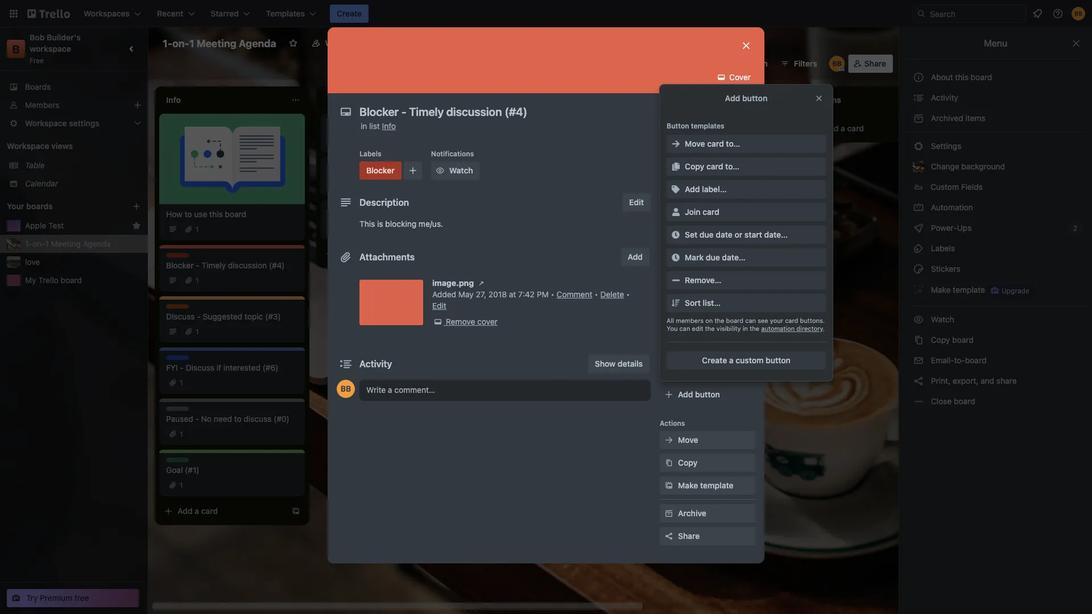Task type: describe. For each thing, give the bounding box(es) containing it.
move for move card to…
[[685, 139, 706, 149]]

to… for copy card to…
[[726, 162, 740, 171]]

1 horizontal spatial make template
[[930, 285, 986, 295]]

share for share button to the top
[[865, 59, 887, 68]]

close popover image
[[815, 94, 824, 103]]

try premium free
[[26, 594, 89, 603]]

calendar link
[[25, 178, 141, 190]]

custom fields button for menu
[[907, 178, 1086, 196]]

sm image inside "members" link
[[664, 161, 675, 172]]

apple test
[[25, 221, 64, 231]]

stuck
[[373, 126, 393, 135]]

discuss discuss - suggested topic (#3)
[[166, 305, 281, 322]]

color: green, title: "goal" element for manage
[[651, 118, 674, 127]]

goal for mentor another developer
[[651, 151, 666, 159]]

sm image for mark due date…
[[671, 252, 682, 264]]

2 vertical spatial power-
[[696, 344, 722, 353]]

test
[[48, 221, 64, 231]]

archived
[[932, 114, 964, 123]]

dates
[[679, 230, 700, 239]]

mark due date…
[[685, 253, 746, 262]]

0 horizontal spatial members link
[[0, 96, 148, 114]]

archive link
[[660, 505, 756, 523]]

blocker for blocker blocker - timely discussion (#4)
[[166, 254, 191, 262]]

custom for add to card
[[679, 275, 708, 285]]

discuss i've drafted my goals for the next few months. any feedback?
[[328, 162, 449, 190]]

0 horizontal spatial agenda
[[83, 239, 111, 249]]

2 horizontal spatial automation
[[930, 203, 974, 212]]

changes.
[[399, 224, 433, 233]]

blocker for blocker the team is stuck on x, how can we move forward?
[[328, 119, 353, 127]]

color: green, title: "goal" element for mentor
[[651, 150, 674, 159]]

this inside button
[[956, 73, 969, 82]]

the down 'see'
[[750, 325, 760, 333]]

sm image inside watch button
[[435, 165, 446, 176]]

edit inside delete edit
[[433, 301, 447, 311]]

0 vertical spatial ups
[[958, 223, 972, 233]]

bob
[[30, 33, 45, 42]]

discuss for discuss i've drafted my goals for the next few months. any feedback?
[[328, 162, 354, 170]]

set
[[685, 230, 698, 240]]

attachment button
[[660, 248, 756, 266]]

copy card to…
[[685, 162, 740, 171]]

can inside discuss i think we can improve velocity if we make some tooling changes.
[[365, 213, 378, 222]]

cover
[[728, 73, 751, 82]]

add a card down close popover image
[[824, 124, 865, 133]]

.
[[824, 325, 825, 333]]

in inside 'all members on the board can see your card buttons. you can edit the visibility in the'
[[743, 325, 749, 333]]

can down members
[[680, 325, 691, 333]]

add a card down some
[[339, 249, 380, 258]]

info link
[[382, 122, 396, 131]]

cover
[[478, 317, 498, 327]]

2 fyi from the top
[[166, 363, 178, 373]]

1 horizontal spatial ups
[[722, 344, 737, 353]]

starred icon image
[[132, 221, 141, 231]]

0 horizontal spatial meeting
[[51, 239, 81, 249]]

board inside button
[[972, 73, 993, 82]]

due for set
[[700, 230, 714, 240]]

0 horizontal spatial ups
[[684, 305, 697, 313]]

create button
[[330, 5, 369, 23]]

0 vertical spatial date…
[[765, 230, 788, 240]]

add down "(#1)"
[[178, 507, 193, 516]]

custom fields for add to card
[[679, 275, 732, 285]]

we up some
[[352, 213, 363, 222]]

discussion
[[228, 261, 267, 270]]

date
[[716, 230, 733, 240]]

delete edit
[[433, 290, 625, 311]]

Board name text field
[[157, 34, 282, 52]]

add down make
[[339, 249, 354, 258]]

print, export, and share
[[930, 377, 1018, 386]]

due for mark
[[706, 253, 721, 262]]

1 vertical spatial power-
[[660, 305, 684, 313]]

share for share button to the bottom
[[679, 532, 700, 541]]

stickers link
[[907, 260, 1086, 278]]

1 paused from the top
[[166, 408, 190, 416]]

discuss for discuss
[[490, 119, 515, 127]]

think
[[332, 213, 350, 222]]

sm image for archived items
[[914, 113, 925, 124]]

print,
[[932, 377, 951, 386]]

Write a comment text field
[[360, 380, 651, 401]]

automation
[[762, 325, 795, 333]]

any
[[375, 181, 389, 190]]

button inside add button button
[[696, 390, 721, 400]]

sm image for power-ups
[[914, 223, 925, 234]]

no
[[201, 415, 212, 424]]

customize views image
[[457, 38, 468, 49]]

add down cover link
[[726, 94, 741, 103]]

sm image for stickers
[[914, 264, 925, 275]]

set due date or start date…
[[685, 230, 788, 240]]

few
[[328, 181, 341, 190]]

settings
[[930, 141, 962, 151]]

add a card down "(#1)"
[[178, 507, 218, 516]]

create for create
[[337, 9, 362, 18]]

export,
[[953, 377, 979, 386]]

bob builder's workspace link
[[30, 33, 83, 54]]

time
[[683, 126, 699, 135]]

move link
[[660, 431, 756, 450]]

switch to… image
[[8, 8, 19, 19]]

meeting inside text box
[[197, 37, 237, 49]]

copy for copy board
[[932, 336, 951, 345]]

watch inside button
[[450, 166, 473, 175]]

to… for move card to…
[[727, 139, 741, 149]]

share
[[997, 377, 1018, 386]]

best practice blog link
[[651, 189, 783, 200]]

settings link
[[907, 137, 1086, 155]]

manage
[[651, 126, 681, 135]]

1 vertical spatial date…
[[723, 253, 746, 262]]

2 vertical spatial labels
[[930, 244, 956, 253]]

add inside "button"
[[685, 185, 700, 194]]

0 vertical spatial share button
[[849, 55, 894, 73]]

background
[[962, 162, 1006, 171]]

your
[[7, 202, 24, 211]]

another
[[680, 158, 708, 167]]

0 horizontal spatial members
[[25, 100, 59, 110]]

add button button
[[660, 386, 756, 404]]

0 vertical spatial button
[[743, 94, 768, 103]]

goal for manage time chaos
[[651, 119, 666, 127]]

how to use this board
[[166, 210, 246, 219]]

0 notifications image
[[1031, 7, 1045, 20]]

1 vertical spatial color: red, title: "blocker" element
[[360, 162, 402, 180]]

star or unstar board image
[[289, 39, 298, 48]]

add down close popover image
[[824, 124, 839, 133]]

sm image inside make template link
[[664, 480, 675, 492]]

activity link
[[907, 89, 1086, 107]]

1 vertical spatial make
[[679, 481, 699, 491]]

- for paused
[[195, 415, 199, 424]]

sm image for activity link
[[914, 92, 925, 104]]

sm image for close board link
[[914, 396, 925, 408]]

sm image inside automation button
[[709, 55, 725, 71]]

i've
[[328, 169, 341, 179]]

add board image
[[132, 202, 141, 211]]

add button
[[621, 248, 650, 266]]

fields for menu
[[962, 182, 984, 192]]

1 horizontal spatial power-ups
[[930, 223, 975, 233]]

sm image for automation
[[914, 202, 925, 213]]

1 horizontal spatial watch
[[930, 315, 957, 324]]

developer
[[710, 158, 747, 167]]

how
[[166, 210, 183, 219]]

your boards
[[7, 202, 53, 211]]

0 horizontal spatial on-
[[32, 239, 45, 249]]

best
[[651, 190, 668, 199]]

0 horizontal spatial create from template… image
[[291, 507, 301, 516]]

email-to-board
[[930, 356, 987, 365]]

delete link
[[601, 290, 625, 299]]

1 vertical spatial bob builder (bobbuilder40) image
[[337, 380, 355, 398]]

agenda inside text box
[[239, 37, 276, 49]]

0 horizontal spatial 1-
[[25, 239, 32, 249]]

blocker for blocker
[[367, 166, 395, 175]]

search image
[[918, 9, 927, 18]]

1 inside text box
[[189, 37, 194, 49]]

at
[[509, 290, 516, 299]]

sm image for remove…
[[671, 275, 682, 286]]

edit inside button
[[630, 198, 644, 207]]

attachment
[[679, 252, 723, 262]]

items
[[966, 114, 986, 123]]

delete
[[601, 290, 625, 299]]

and
[[981, 377, 995, 386]]

7:42
[[519, 290, 535, 299]]

workspace for workspace visible
[[325, 38, 367, 48]]

0 vertical spatial labels link
[[660, 180, 756, 198]]

0 vertical spatial power-
[[932, 223, 958, 233]]

move
[[328, 137, 348, 147]]

add button inside button
[[679, 390, 721, 400]]

1 horizontal spatial template
[[954, 285, 986, 295]]

b link
[[7, 40, 25, 58]]

all
[[667, 317, 675, 325]]

views
[[51, 141, 73, 151]]

if inside discuss i think we can improve velocity if we make some tooling changes.
[[442, 213, 447, 222]]

mentor another developer link
[[651, 157, 783, 168]]

checklist link
[[660, 203, 756, 221]]

card inside 'all members on the board can see your card buttons. you can edit the visibility in the'
[[786, 317, 799, 325]]

color: orange, title: "discuss" element for i think we can improve velocity if we make some tooling changes.
[[328, 205, 354, 213]]

goal for best practice blog
[[651, 183, 666, 191]]

menu
[[985, 38, 1008, 49]]

trello
[[38, 276, 58, 285]]

move card to…
[[685, 139, 741, 149]]

edit
[[693, 325, 704, 333]]

1 vertical spatial make template
[[679, 481, 734, 491]]

need
[[214, 415, 232, 424]]

custom fields for menu
[[931, 182, 984, 192]]

color: orange, title: "discuss" element for i've drafted my goals for the next few months. any feedback?
[[328, 162, 354, 170]]

sm image for copy link on the bottom of page
[[664, 458, 675, 469]]

color: orange, title: "discuss" element for discuss - suggested topic (#3)
[[166, 305, 192, 313]]

1-on-1 meeting agenda link
[[25, 239, 141, 250]]

0 horizontal spatial template
[[701, 481, 734, 491]]

(#6)
[[263, 363, 279, 373]]

start
[[745, 230, 763, 240]]

2
[[1074, 224, 1078, 232]]

the up visibility
[[715, 317, 725, 325]]

we inside blocker the team is stuck on x, how can we move forward?
[[449, 126, 459, 135]]

workspace views
[[7, 141, 73, 151]]

this
[[360, 219, 375, 229]]

sm image for copy board link
[[914, 335, 925, 346]]

discuss i think we can improve velocity if we make some tooling changes.
[[328, 205, 460, 233]]

button templates
[[667, 122, 725, 130]]

automation inside button
[[725, 59, 768, 68]]

board link
[[403, 34, 451, 52]]

move card to… button
[[667, 135, 827, 153]]

automation directory link
[[762, 325, 824, 333]]

0 vertical spatial in
[[361, 122, 367, 131]]

1 horizontal spatial create from template… image
[[776, 215, 786, 224]]

0 vertical spatial labels
[[360, 150, 382, 158]]

try premium free button
[[7, 590, 139, 608]]

team
[[344, 126, 362, 135]]

join card button
[[667, 203, 827, 221]]

show details link
[[589, 355, 650, 373]]

your boards with 4 items element
[[7, 200, 115, 213]]



Task type: locate. For each thing, give the bounding box(es) containing it.
sm image inside checklist link
[[664, 206, 675, 217]]

- for discuss
[[197, 312, 201, 322]]

1 horizontal spatial meeting
[[197, 37, 237, 49]]

1- inside text box
[[163, 37, 172, 49]]

workspace inside the workspace visible button
[[325, 38, 367, 48]]

change background
[[930, 162, 1006, 171]]

add inside button
[[679, 390, 694, 400]]

color: green, title: "goal" element down color: black, title: "paused" element
[[166, 458, 189, 467]]

watch down 'notifications'
[[450, 166, 473, 175]]

1 vertical spatial labels link
[[907, 240, 1086, 258]]

0 horizontal spatial automation
[[660, 373, 699, 381]]

- inside discuss discuss - suggested topic (#3)
[[197, 312, 201, 322]]

agenda
[[239, 37, 276, 49], [83, 239, 111, 249]]

goal inside goal mentor another developer
[[651, 151, 666, 159]]

1 horizontal spatial 1-
[[163, 37, 172, 49]]

1 vertical spatial custom fields button
[[660, 274, 756, 286]]

automation link
[[907, 199, 1086, 217]]

automation
[[725, 59, 768, 68], [930, 203, 974, 212], [660, 373, 699, 381]]

fields down mark due date…
[[710, 275, 732, 285]]

- inside fyi fyi - discuss if interested (#6)
[[180, 363, 184, 373]]

to left use
[[185, 210, 192, 219]]

1 horizontal spatial is
[[377, 219, 383, 229]]

for
[[407, 169, 417, 179]]

button inside create a custom button button
[[766, 356, 791, 365]]

sm image for settings link
[[914, 141, 925, 152]]

2 vertical spatial button
[[696, 390, 721, 400]]

button up move link
[[696, 390, 721, 400]]

0 vertical spatial if
[[442, 213, 447, 222]]

Search field
[[927, 5, 1026, 22]]

discuss
[[244, 415, 272, 424]]

add down edit button at the top of the page
[[628, 252, 643, 262]]

date… down set due date or start date…
[[723, 253, 746, 262]]

sm image inside join card button
[[671, 207, 682, 218]]

board
[[422, 38, 444, 48]]

0 vertical spatial make
[[932, 285, 951, 295]]

free
[[75, 594, 89, 603]]

0 horizontal spatial this
[[210, 210, 223, 219]]

custom fields button down attachment button
[[660, 274, 756, 286]]

goal goal (#1)
[[166, 459, 200, 475]]

agenda left star or unstar board image
[[239, 37, 276, 49]]

can left 'see'
[[746, 317, 757, 325]]

copy inside button
[[685, 162, 705, 171]]

color: green, title: "goal" element for best
[[651, 182, 674, 191]]

add up mentor
[[660, 145, 674, 153]]

in left list
[[361, 122, 367, 131]]

boards
[[26, 202, 53, 211]]

move inside move link
[[679, 436, 699, 445]]

sm image inside activity link
[[914, 92, 925, 104]]

0 horizontal spatial power-ups
[[660, 305, 697, 313]]

custom for menu
[[931, 182, 960, 192]]

1 horizontal spatial labels
[[679, 184, 703, 194]]

create down add power-ups on the right of page
[[703, 356, 728, 365]]

add button down "cover" at right top
[[726, 94, 768, 103]]

practice
[[670, 190, 700, 199]]

color: red, title: "blocker" element for blocker - timely discussion (#4)
[[166, 253, 191, 262]]

0 vertical spatial 1-on-1 meeting agenda
[[163, 37, 276, 49]]

color: red, title: "blocker" element for the team is stuck on x, how can we move forward?
[[328, 118, 353, 127]]

0 horizontal spatial fields
[[710, 275, 732, 285]]

custom
[[736, 356, 764, 365]]

color: green, title: "goal" element down manage
[[651, 150, 674, 159]]

1 vertical spatial labels
[[679, 184, 703, 194]]

notifications
[[431, 150, 474, 158]]

1 vertical spatial automation
[[930, 203, 974, 212]]

create
[[337, 9, 362, 18], [703, 356, 728, 365]]

color: green, title: "goal" element left time
[[651, 118, 674, 127]]

on inside 'all members on the board can see your card buttons. you can edit the visibility in the'
[[706, 317, 713, 325]]

0 horizontal spatial custom
[[679, 275, 708, 285]]

date…
[[765, 230, 788, 240], [723, 253, 746, 262]]

bob builder (bobbuilder40) image
[[830, 56, 846, 72]]

sm image for labels link to the top
[[664, 183, 675, 195]]

timely
[[202, 261, 226, 270]]

we right me/us.
[[449, 213, 460, 222]]

0 vertical spatial members link
[[0, 96, 148, 114]]

1 horizontal spatial in
[[743, 325, 749, 333]]

this
[[956, 73, 969, 82], [210, 210, 223, 219]]

automation down change
[[930, 203, 974, 212]]

labels up 'checklist' at right top
[[679, 184, 703, 194]]

this is blocking me/us.
[[360, 219, 444, 229]]

create a custom button button
[[667, 352, 827, 370]]

fyi fyi - discuss if interested (#6)
[[166, 356, 279, 373]]

how
[[416, 126, 431, 135]]

1 vertical spatial share button
[[660, 528, 756, 546]]

board up activity link
[[972, 73, 993, 82]]

edit right create from template… image
[[630, 198, 644, 207]]

1 horizontal spatial edit
[[630, 198, 644, 207]]

0 vertical spatial is
[[365, 126, 371, 135]]

make up archive
[[679, 481, 699, 491]]

see
[[758, 317, 769, 325]]

goal inside 'goal manage time chaos'
[[651, 119, 666, 127]]

email-
[[932, 356, 955, 365]]

sm image for sort list… button
[[671, 298, 682, 309]]

share button down archive link
[[660, 528, 756, 546]]

sm image inside move link
[[664, 435, 675, 446]]

0 horizontal spatial edit
[[433, 301, 447, 311]]

change background link
[[907, 158, 1086, 176]]

is right this
[[377, 219, 383, 229]]

1 horizontal spatial share button
[[849, 55, 894, 73]]

1 horizontal spatial custom fields button
[[907, 178, 1086, 196]]

sm image inside set due date or start date… button
[[671, 229, 682, 241]]

color: red, title: "blocker" element
[[328, 118, 353, 127], [360, 162, 402, 180], [166, 253, 191, 262]]

board up visibility
[[727, 317, 744, 325]]

1 horizontal spatial date…
[[765, 230, 788, 240]]

0 vertical spatial custom fields
[[931, 182, 984, 192]]

custom down change
[[931, 182, 960, 192]]

1 vertical spatial to…
[[726, 162, 740, 171]]

automation up "cover" at right top
[[725, 59, 768, 68]]

add
[[726, 94, 741, 103], [824, 124, 839, 133], [660, 145, 674, 153], [685, 185, 700, 194], [663, 215, 678, 224], [339, 249, 354, 258], [628, 252, 643, 262], [679, 344, 694, 353], [679, 390, 694, 400], [178, 507, 193, 516]]

show
[[595, 359, 616, 369]]

0 vertical spatial members
[[25, 100, 59, 110]]

1 horizontal spatial color: red, title: "blocker" element
[[328, 118, 353, 127]]

discuss inside discuss i think we can improve velocity if we make some tooling changes.
[[328, 205, 354, 213]]

add power-ups link
[[660, 339, 756, 357]]

suggested
[[203, 312, 243, 322]]

is up forward?
[[365, 126, 371, 135]]

copy board
[[930, 336, 974, 345]]

on inside blocker the team is stuck on x, how can we move forward?
[[395, 126, 404, 135]]

1
[[189, 37, 194, 49], [196, 225, 199, 233], [45, 239, 49, 249], [196, 277, 199, 285], [196, 328, 199, 336], [180, 379, 183, 387], [180, 430, 183, 438], [180, 482, 183, 490]]

2 horizontal spatial power-
[[932, 223, 958, 233]]

blocker blocker - timely discussion (#4)
[[166, 254, 285, 270]]

1 vertical spatial this
[[210, 210, 223, 219]]

1 vertical spatial share
[[679, 532, 700, 541]]

(#3)
[[265, 312, 281, 322]]

- inside blocker blocker - timely discussion (#4)
[[196, 261, 200, 270]]

template down copy link on the bottom of page
[[701, 481, 734, 491]]

next
[[433, 169, 449, 179]]

edit down added
[[433, 301, 447, 311]]

fields for add to card
[[710, 275, 732, 285]]

sm image inside archive link
[[664, 508, 675, 520]]

is inside blocker the team is stuck on x, how can we move forward?
[[365, 126, 371, 135]]

sm image inside copy card to… button
[[671, 161, 682, 172]]

custom down the mark at right top
[[679, 275, 708, 285]]

workspace up table
[[7, 141, 49, 151]]

a
[[841, 124, 846, 133], [680, 215, 684, 224], [356, 249, 361, 258], [730, 356, 734, 365], [195, 507, 199, 516]]

add inside button
[[628, 252, 643, 262]]

1 vertical spatial fields
[[710, 275, 732, 285]]

sm image inside copy board link
[[914, 335, 925, 346]]

0 vertical spatial activity
[[930, 93, 959, 102]]

1 horizontal spatial power-
[[696, 344, 722, 353]]

board up 'print, export, and share'
[[966, 356, 987, 365]]

love link
[[25, 257, 141, 268]]

share down archive
[[679, 532, 700, 541]]

board
[[972, 73, 993, 82], [225, 210, 246, 219], [61, 276, 82, 285], [727, 317, 744, 325], [953, 336, 974, 345], [966, 356, 987, 365], [955, 397, 976, 406]]

0 vertical spatial copy
[[685, 162, 705, 171]]

board up to-
[[953, 336, 974, 345]]

mark
[[685, 253, 704, 262]]

the right for
[[419, 169, 431, 179]]

0 horizontal spatial if
[[217, 363, 221, 373]]

sm image for cover link
[[716, 72, 728, 83]]

1 vertical spatial ups
[[684, 305, 697, 313]]

sm image for archive link
[[664, 508, 675, 520]]

ups up members
[[684, 305, 697, 313]]

the inside discuss i've drafted my goals for the next few months. any feedback?
[[419, 169, 431, 179]]

1 vertical spatial agenda
[[83, 239, 111, 249]]

share right bob builder (bobbuilder40) icon
[[865, 59, 887, 68]]

labels link up stickers link
[[907, 240, 1086, 258]]

0 horizontal spatial add button
[[679, 390, 721, 400]]

cover link
[[713, 68, 758, 87]]

create from template… image
[[776, 215, 786, 224], [291, 507, 301, 516]]

sm image inside add label… "button"
[[671, 184, 682, 195]]

0 horizontal spatial labels
[[360, 150, 382, 158]]

board inside 'all members on the board can see your card buttons. you can edit the visibility in the'
[[727, 317, 744, 325]]

1 horizontal spatial members
[[679, 161, 714, 171]]

template down stickers
[[954, 285, 986, 295]]

sm image for labels
[[914, 243, 925, 254]]

custom fields down attachment button
[[679, 275, 732, 285]]

0 vertical spatial 1-
[[163, 37, 172, 49]]

1 vertical spatial 1-on-1 meeting agenda
[[25, 239, 111, 249]]

custom fields button
[[907, 178, 1086, 196], [660, 274, 756, 286]]

premium
[[40, 594, 72, 603]]

custom
[[931, 182, 960, 192], [679, 275, 708, 285]]

blocker - timely discussion (#4) link
[[166, 260, 298, 272]]

1 vertical spatial activity
[[360, 359, 392, 370]]

paused - no need to discuss (#0) link
[[166, 414, 298, 425]]

board down export, in the right bottom of the page
[[955, 397, 976, 406]]

1-on-1 meeting agenda inside text box
[[163, 37, 276, 49]]

1 horizontal spatial members link
[[660, 157, 756, 175]]

sm image inside move card to… button
[[671, 138, 682, 150]]

discuss for discuss i think we can improve velocity if we make some tooling changes.
[[328, 205, 354, 213]]

sm image inside sort list… button
[[671, 298, 682, 309]]

0 vertical spatial on-
[[172, 37, 189, 49]]

i think we can improve velocity if we make some tooling changes. link
[[328, 212, 460, 235]]

0 horizontal spatial create
[[337, 9, 362, 18]]

paused
[[166, 408, 190, 416], [166, 415, 193, 424]]

0 horizontal spatial to
[[185, 210, 192, 219]]

1 horizontal spatial make
[[932, 285, 951, 295]]

to right need
[[234, 415, 242, 424]]

upgrade
[[1002, 287, 1030, 295]]

board right use
[[225, 210, 246, 219]]

sm image inside cover link
[[716, 72, 728, 83]]

goal inside goal best practice blog
[[651, 183, 666, 191]]

create inside primary element
[[337, 9, 362, 18]]

1 vertical spatial on
[[706, 317, 713, 325]]

1 vertical spatial in
[[743, 325, 749, 333]]

sm image for move link
[[664, 435, 675, 446]]

0 vertical spatial bob builder (bobbuilder40) image
[[1072, 7, 1086, 20]]

color: green, title: "goal" element
[[651, 118, 674, 127], [651, 150, 674, 159], [651, 182, 674, 191], [166, 458, 189, 467]]

0 horizontal spatial share button
[[660, 528, 756, 546]]

sm image for print, export, and share
[[914, 376, 925, 387]]

sm image for email-to-board
[[914, 355, 925, 367]]

months.
[[343, 181, 373, 190]]

use
[[194, 210, 207, 219]]

sm image inside close board link
[[914, 396, 925, 408]]

copy for copy card to…
[[685, 162, 705, 171]]

custom fields
[[931, 182, 984, 192], [679, 275, 732, 285]]

goal mentor another developer
[[651, 151, 747, 167]]

confluence
[[679, 321, 722, 330]]

if right velocity
[[442, 213, 447, 222]]

if inside fyi fyi - discuss if interested (#6)
[[217, 363, 221, 373]]

members
[[676, 317, 704, 325]]

2 vertical spatial ups
[[722, 344, 737, 353]]

to for use
[[185, 210, 192, 219]]

sm image inside labels link
[[664, 183, 675, 195]]

2 horizontal spatial ups
[[958, 223, 972, 233]]

due right set
[[700, 230, 714, 240]]

1 vertical spatial members
[[679, 161, 714, 171]]

labels down forward?
[[360, 150, 382, 158]]

table
[[25, 161, 45, 170]]

make template down stickers
[[930, 285, 986, 295]]

templates
[[692, 122, 725, 130]]

watch up copy board
[[930, 315, 957, 324]]

color: red, title: "blocker" element left timely on the left top of page
[[166, 253, 191, 262]]

1 horizontal spatial labels link
[[907, 240, 1086, 258]]

add a card up dates
[[663, 215, 703, 224]]

- left "no"
[[195, 415, 199, 424]]

automation up add button button
[[660, 373, 699, 381]]

visibility
[[717, 325, 741, 333]]

share button right bob builder (bobbuilder40) icon
[[849, 55, 894, 73]]

love
[[25, 258, 40, 267]]

workspace for workspace views
[[7, 141, 49, 151]]

0 horizontal spatial color: red, title: "blocker" element
[[166, 253, 191, 262]]

discuss inside fyi fyi - discuss if interested (#6)
[[186, 363, 215, 373]]

labels link up checklist link
[[660, 180, 756, 198]]

add button up actions
[[679, 390, 721, 400]]

move inside move card to… button
[[685, 139, 706, 149]]

copy down move link
[[679, 459, 698, 468]]

to… down move card to… button
[[726, 162, 740, 171]]

1 vertical spatial create
[[703, 356, 728, 365]]

2 vertical spatial color: red, title: "blocker" element
[[166, 253, 191, 262]]

primary element
[[0, 0, 1093, 27]]

sm image for watch
[[914, 314, 925, 326]]

1 fyi from the top
[[166, 356, 177, 364]]

make down stickers
[[932, 285, 951, 295]]

sm image inside email-to-board link
[[914, 355, 925, 367]]

on left x,
[[395, 126, 404, 135]]

color: black, title: "paused" element
[[166, 407, 190, 416]]

about
[[932, 73, 954, 82]]

sm image for set due date or start date…
[[671, 229, 682, 241]]

sm image inside remove… button
[[671, 275, 682, 286]]

open information menu image
[[1053, 8, 1064, 19]]

0 horizontal spatial date…
[[723, 253, 746, 262]]

(#1)
[[185, 466, 200, 475]]

info
[[382, 122, 396, 131]]

blocker
[[328, 119, 353, 127], [367, 166, 395, 175], [166, 254, 191, 262], [166, 261, 194, 270]]

color: orange, title: "discuss" element
[[490, 118, 515, 127], [328, 162, 354, 170], [328, 205, 354, 213], [166, 305, 192, 313]]

0 vertical spatial custom
[[931, 182, 960, 192]]

custom fields button up automation link
[[907, 178, 1086, 196]]

- left timely on the left top of page
[[196, 261, 200, 270]]

create for create a custom button
[[703, 356, 728, 365]]

1 vertical spatial power-ups
[[660, 305, 697, 313]]

0 horizontal spatial make template
[[679, 481, 734, 491]]

agenda up love link
[[83, 239, 111, 249]]

to inside the paused paused - no need to discuss (#0)
[[234, 415, 242, 424]]

labels link
[[660, 180, 756, 198], [907, 240, 1086, 258]]

0 vertical spatial fields
[[962, 182, 984, 192]]

sm image for join card
[[671, 207, 682, 218]]

1 vertical spatial if
[[217, 363, 221, 373]]

power-ups up stickers
[[930, 223, 975, 233]]

2 vertical spatial automation
[[660, 373, 699, 381]]

- up color: black, title: "paused" element
[[180, 363, 184, 373]]

add power-ups
[[679, 344, 737, 353]]

0 vertical spatial meeting
[[197, 37, 237, 49]]

discuss for discuss discuss - suggested topic (#3)
[[166, 305, 192, 313]]

sm image for move card to…
[[671, 138, 682, 150]]

add left the 'blog'
[[685, 185, 700, 194]]

- for fyi
[[180, 363, 184, 373]]

close board link
[[907, 393, 1086, 411]]

sm image inside archived items link
[[914, 113, 925, 124]]

color: green, title: "goal" element down mentor
[[651, 182, 674, 191]]

about this board
[[932, 73, 993, 82]]

workspace visible button
[[305, 34, 400, 52]]

on- inside text box
[[172, 37, 189, 49]]

-
[[196, 261, 200, 270], [197, 312, 201, 322], [180, 363, 184, 373], [195, 415, 199, 424]]

the right edit
[[706, 325, 715, 333]]

0 horizontal spatial is
[[365, 126, 371, 135]]

0 horizontal spatial power-
[[660, 305, 684, 313]]

2 vertical spatial copy
[[679, 459, 698, 468]]

create up the workspace visible button
[[337, 9, 362, 18]]

0 horizontal spatial watch
[[450, 166, 473, 175]]

ups down automation link
[[958, 223, 972, 233]]

members down the boards
[[25, 100, 59, 110]]

archived items
[[930, 114, 986, 123]]

color: red, title: "blocker" element up "move"
[[328, 118, 353, 127]]

you
[[667, 325, 678, 333]]

sm image inside print, export, and share link
[[914, 376, 925, 387]]

sm image inside watch link
[[914, 314, 925, 326]]

- left suggested
[[197, 312, 201, 322]]

workspace visible
[[325, 38, 394, 48]]

about this board button
[[907, 68, 1086, 87]]

0 horizontal spatial activity
[[360, 359, 392, 370]]

0 vertical spatial add button
[[726, 94, 768, 103]]

sm image for copy card to… button
[[671, 161, 682, 172]]

0 vertical spatial share
[[865, 59, 887, 68]]

0 vertical spatial create from template… image
[[776, 215, 786, 224]]

- for blocker
[[196, 261, 200, 270]]

automation button
[[709, 55, 775, 73]]

color: blue, title: "fyi" element
[[166, 356, 189, 364]]

add left join
[[663, 215, 678, 224]]

power- up stickers
[[932, 223, 958, 233]]

bob builder (bobbuilder40) image
[[1072, 7, 1086, 20], [337, 380, 355, 398]]

custom fields down change background at the top
[[931, 182, 984, 192]]

blocker inside blocker the team is stuck on x, how can we move forward?
[[328, 119, 353, 127]]

sm image inside automation link
[[914, 202, 925, 213]]

to… up developer
[[727, 139, 741, 149]]

in right visibility
[[743, 325, 749, 333]]

goal best practice blog
[[651, 183, 718, 199]]

custom fields button for add to card
[[660, 274, 756, 286]]

sm image for add label…
[[671, 184, 682, 195]]

0 vertical spatial watch
[[450, 166, 473, 175]]

1 vertical spatial edit
[[433, 301, 447, 311]]

join
[[685, 207, 701, 217]]

label…
[[703, 185, 727, 194]]

board down love link
[[61, 276, 82, 285]]

- inside the paused paused - no need to discuss (#0)
[[195, 415, 199, 424]]

blocker the team is stuck on x, how can we move forward?
[[328, 119, 459, 147]]

0 horizontal spatial custom fields
[[679, 275, 732, 285]]

sort list…
[[685, 299, 721, 308]]

color: red, title: "blocker" element up the any
[[360, 162, 402, 180]]

upgrade button
[[989, 284, 1033, 298]]

can
[[433, 126, 447, 135], [365, 213, 378, 222], [746, 317, 757, 325], [680, 325, 691, 333]]

a inside button
[[730, 356, 734, 365]]

None text field
[[354, 101, 730, 122]]

2 paused from the top
[[166, 415, 193, 424]]

create from template… image
[[615, 195, 624, 204]]

can inside blocker the team is stuck on x, how can we move forward?
[[433, 126, 447, 135]]

on-
[[172, 37, 189, 49], [32, 239, 45, 249]]

to for card
[[676, 145, 682, 153]]

discuss inside discuss i've drafted my goals for the next few months. any feedback?
[[328, 162, 354, 170]]

paused paused - no need to discuss (#0)
[[166, 408, 290, 424]]

sm image inside settings link
[[914, 141, 925, 152]]

1 vertical spatial template
[[701, 481, 734, 491]]

power- down edit
[[696, 344, 722, 353]]

sm image inside mark due date… button
[[671, 252, 682, 264]]

add down edit
[[679, 344, 694, 353]]

0 vertical spatial automation
[[725, 59, 768, 68]]

sm image
[[709, 55, 725, 71], [914, 113, 925, 124], [671, 138, 682, 150], [664, 161, 675, 172], [435, 165, 446, 176], [671, 184, 682, 195], [914, 202, 925, 213], [664, 206, 675, 217], [671, 207, 682, 218], [914, 223, 925, 234], [671, 229, 682, 241], [914, 243, 925, 254], [671, 252, 682, 264], [914, 264, 925, 275], [671, 275, 682, 286], [914, 284, 925, 295], [914, 314, 925, 326], [433, 316, 444, 328], [914, 355, 925, 367], [914, 376, 925, 387], [664, 480, 675, 492]]

workspace
[[30, 44, 71, 54]]

copy down add to card
[[685, 162, 705, 171]]

move for move
[[679, 436, 699, 445]]

1 horizontal spatial activity
[[930, 93, 959, 102]]

1 horizontal spatial custom
[[931, 182, 960, 192]]

this right use
[[210, 210, 223, 219]]

move down actions
[[679, 436, 699, 445]]

1 vertical spatial move
[[679, 436, 699, 445]]

sm image for make template
[[914, 284, 925, 295]]

1 vertical spatial workspace
[[7, 141, 49, 151]]

sm image
[[716, 72, 728, 83], [914, 92, 925, 104], [914, 141, 925, 152], [671, 161, 682, 172], [664, 183, 675, 195], [476, 278, 487, 289], [671, 298, 682, 309], [914, 335, 925, 346], [914, 396, 925, 408], [664, 435, 675, 446], [664, 458, 675, 469], [664, 508, 675, 520]]

add to card
[[660, 145, 699, 153]]

button right custom
[[766, 356, 791, 365]]

sm image inside copy link
[[664, 458, 675, 469]]

button down "cover" at right top
[[743, 94, 768, 103]]

show details
[[595, 359, 643, 369]]

copy up email-
[[932, 336, 951, 345]]

date… right start
[[765, 230, 788, 240]]

power-ups up all
[[660, 305, 697, 313]]

0 vertical spatial agenda
[[239, 37, 276, 49]]

sm image inside stickers link
[[914, 264, 925, 275]]

1 vertical spatial custom
[[679, 275, 708, 285]]

x,
[[406, 126, 414, 135]]

to inside how to use this board link
[[185, 210, 192, 219]]

workspace down create button
[[325, 38, 367, 48]]



Task type: vqa. For each thing, say whether or not it's contained in the screenshot.
Wave image
no



